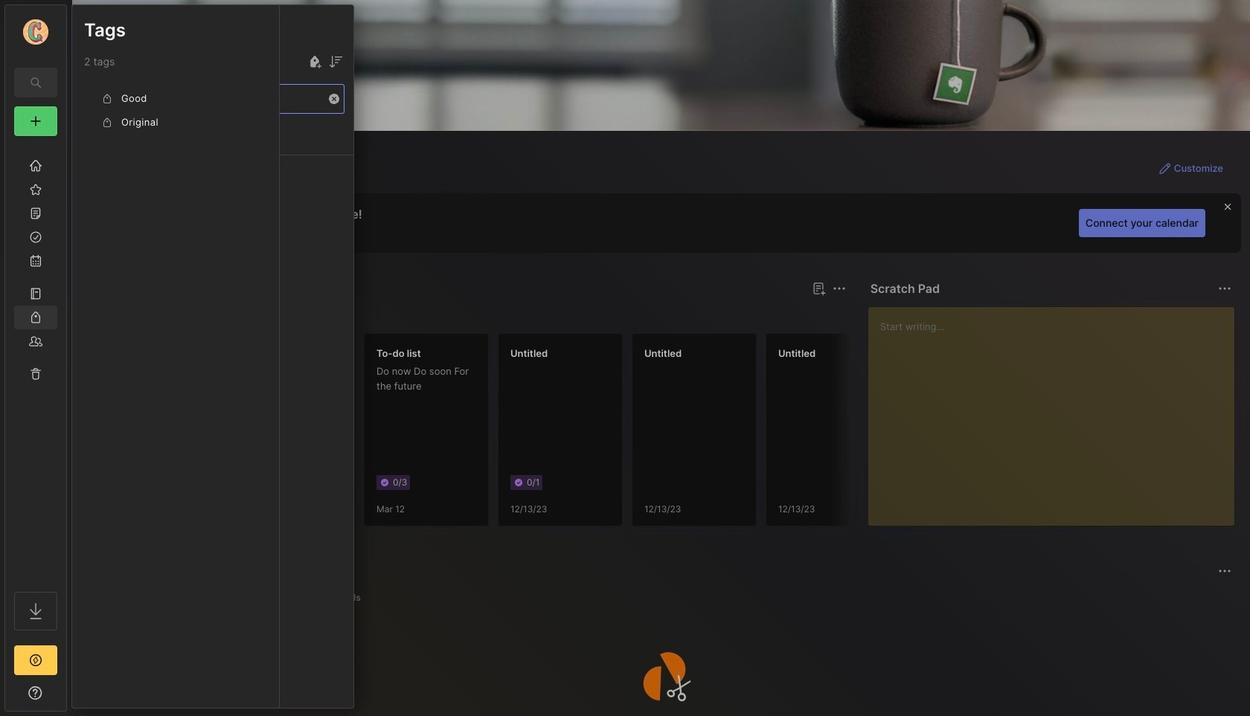 Task type: locate. For each thing, give the bounding box(es) containing it.
tree
[[5, 145, 66, 579]]

upgrade image
[[27, 652, 45, 670]]

home image
[[28, 159, 43, 173]]

WHAT'S NEW field
[[5, 682, 66, 706]]

tab list
[[99, 590, 1230, 608]]

tree inside main element
[[5, 145, 66, 579]]

main element
[[0, 0, 71, 717]]

account image
[[23, 19, 48, 45]]

tab
[[149, 307, 209, 325], [99, 590, 156, 608], [213, 590, 275, 608], [281, 590, 320, 608], [326, 590, 368, 608]]

row group
[[84, 87, 267, 135], [72, 126, 354, 206], [96, 334, 1168, 536]]



Task type: describe. For each thing, give the bounding box(es) containing it.
Find tags… text field
[[85, 89, 325, 109]]

create new tag image
[[306, 53, 324, 71]]

Account field
[[5, 17, 66, 47]]

edit search image
[[27, 74, 45, 92]]

Start writing… text field
[[880, 307, 1234, 514]]

click to expand image
[[65, 689, 76, 707]]



Task type: vqa. For each thing, say whether or not it's contained in the screenshot.
Tree within the "Main" element
yes



